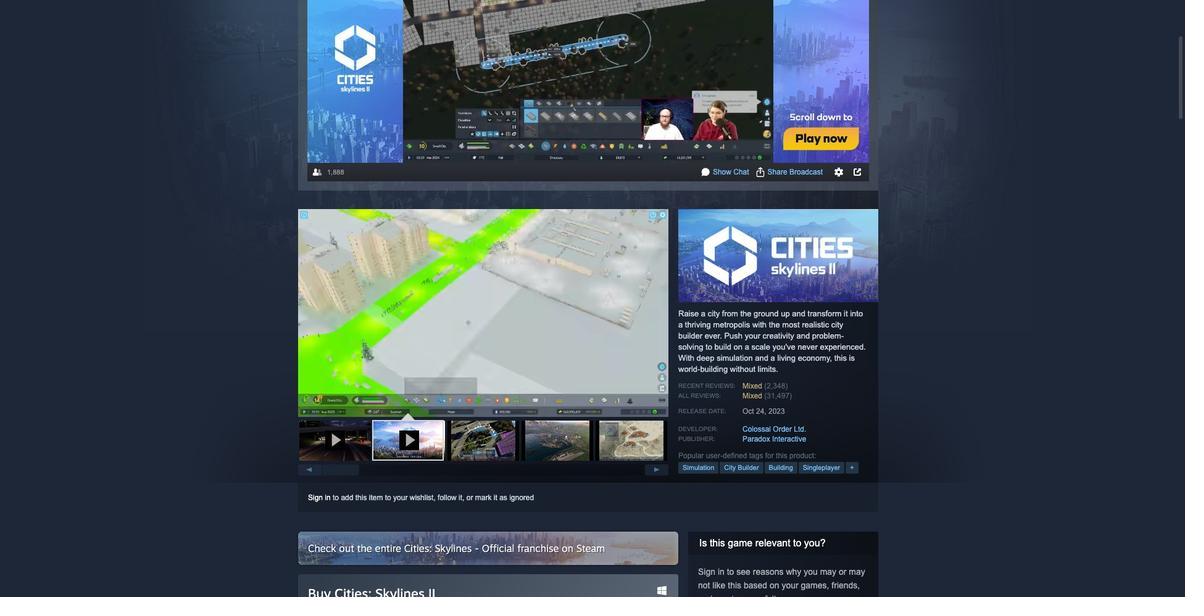 Task type: locate. For each thing, give the bounding box(es) containing it.
solving
[[678, 343, 703, 352]]

is this game relevant to you?
[[699, 538, 826, 549]]

to inside the sign in to see reasons why you may or may not like this based on your games, friends, and curators you follow.
[[727, 567, 734, 577]]

0 horizontal spatial in
[[325, 494, 331, 502]]

for
[[765, 452, 774, 460]]

+
[[850, 464, 854, 472]]

product:
[[789, 452, 816, 460]]

2 horizontal spatial your
[[782, 581, 798, 591]]

0 horizontal spatial may
[[820, 567, 836, 577]]

this down experienced.
[[834, 354, 847, 363]]

this right "add"
[[355, 494, 367, 502]]

1 horizontal spatial may
[[849, 567, 865, 577]]

and down scale
[[755, 354, 768, 363]]

in inside the sign in to see reasons why you may or may not like this based on your games, friends, and curators you follow.
[[718, 567, 725, 577]]

0 horizontal spatial the
[[357, 543, 372, 555]]

the up creativity at the bottom
[[769, 320, 780, 330]]

world-
[[678, 365, 700, 374]]

economy,
[[798, 354, 832, 363]]

city builder link
[[720, 462, 763, 474]]

city
[[708, 309, 720, 318], [831, 320, 843, 330]]

building
[[700, 365, 728, 374]]

metropolis
[[713, 320, 750, 330]]

follow
[[438, 494, 457, 502]]

release
[[678, 408, 707, 415]]

the right out
[[357, 543, 372, 555]]

your down with
[[745, 331, 760, 341]]

without
[[730, 365, 756, 374]]

to inside raise a city from the ground up and transform it into a thriving metropolis with the most realistic city builder ever. push your creativity and problem- solving to build on a scale you've never experienced. with deep simulation and a living economy, this is world-building without limits.
[[706, 343, 712, 352]]

your inside raise a city from the ground up and transform it into a thriving metropolis with the most realistic city builder ever. push your creativity and problem- solving to build on a scale you've never experienced. with deep simulation and a living economy, this is world-building without limits.
[[745, 331, 760, 341]]

a up limits.
[[771, 354, 775, 363]]

defined
[[723, 452, 747, 460]]

this up curators
[[728, 581, 741, 591]]

may up games,
[[820, 567, 836, 577]]

a down 'raise'
[[678, 320, 683, 330]]

1 vertical spatial reviews:
[[691, 393, 721, 399]]

and
[[792, 309, 805, 318], [797, 331, 810, 341], [755, 354, 768, 363], [698, 594, 713, 597]]

or right it,
[[466, 494, 473, 502]]

or up friends,
[[839, 567, 847, 577]]

your left wishlist,
[[393, 494, 408, 502]]

1 vertical spatial your
[[393, 494, 408, 502]]

0 vertical spatial mixed
[[743, 382, 762, 391]]

on
[[734, 343, 743, 352], [562, 543, 574, 555], [770, 581, 779, 591]]

1 horizontal spatial or
[[839, 567, 847, 577]]

reviews: down the recent reviews:
[[691, 393, 721, 399]]

2 vertical spatial on
[[770, 581, 779, 591]]

reviews:
[[705, 383, 735, 389], [691, 393, 721, 399]]

publisher:
[[678, 436, 715, 443]]

0 vertical spatial your
[[745, 331, 760, 341]]

mixed for mixed (31,497)
[[743, 392, 762, 401]]

release date:
[[678, 408, 726, 415]]

may up friends,
[[849, 567, 865, 577]]

you?
[[804, 538, 826, 549]]

sign for sign in to see reasons why you may or may not like this based on your games, friends, and curators you follow.
[[698, 567, 715, 577]]

2 may from the left
[[849, 567, 865, 577]]

to up deep
[[706, 343, 712, 352]]

broadcast
[[789, 168, 823, 177]]

1 vertical spatial city
[[831, 320, 843, 330]]

building link
[[765, 462, 797, 474]]

and up never
[[797, 331, 810, 341]]

follow.
[[765, 594, 789, 597]]

entire
[[375, 543, 401, 555]]

on up simulation
[[734, 343, 743, 352]]

1 vertical spatial on
[[562, 543, 574, 555]]

simulation link
[[678, 462, 719, 474]]

a up thriving
[[701, 309, 706, 318]]

and down not
[[698, 594, 713, 597]]

1 vertical spatial it
[[494, 494, 497, 502]]

not
[[698, 581, 710, 591]]

2023
[[768, 407, 785, 416]]

1 horizontal spatial your
[[745, 331, 760, 341]]

1 horizontal spatial in
[[718, 567, 725, 577]]

mixed up mixed (31,497) at the bottom right of the page
[[743, 382, 762, 391]]

push
[[724, 331, 743, 341]]

like
[[712, 581, 725, 591]]

the
[[740, 309, 751, 318], [769, 320, 780, 330], [357, 543, 372, 555]]

you
[[804, 567, 818, 577], [749, 594, 762, 597]]

1 mixed from the top
[[743, 382, 762, 391]]

1 horizontal spatial sign
[[698, 567, 715, 577]]

1 may from the left
[[820, 567, 836, 577]]

your
[[745, 331, 760, 341], [393, 494, 408, 502], [782, 581, 798, 591]]

2 horizontal spatial the
[[769, 320, 780, 330]]

show chat
[[713, 168, 749, 177]]

scale
[[751, 343, 770, 352]]

see
[[737, 567, 750, 577]]

mixed up oct
[[743, 392, 762, 401]]

0 vertical spatial city
[[708, 309, 720, 318]]

0 vertical spatial or
[[466, 494, 473, 502]]

1 horizontal spatial the
[[740, 309, 751, 318]]

to left you?
[[793, 538, 801, 549]]

1 vertical spatial in
[[718, 567, 725, 577]]

2 vertical spatial your
[[782, 581, 798, 591]]

your down the why
[[782, 581, 798, 591]]

2 horizontal spatial on
[[770, 581, 779, 591]]

check out the entire cities: skylines - official franchise on steam
[[308, 543, 605, 555]]

1 vertical spatial sign
[[698, 567, 715, 577]]

all
[[678, 393, 689, 399]]

0 horizontal spatial on
[[562, 543, 574, 555]]

2 mixed from the top
[[743, 392, 762, 401]]

popular
[[678, 452, 704, 460]]

developer:
[[678, 426, 718, 433]]

(31,497)
[[764, 392, 792, 401]]

mark
[[475, 494, 492, 502]]

you've
[[772, 343, 795, 352]]

friends,
[[832, 581, 860, 591]]

sign up not
[[698, 567, 715, 577]]

1 vertical spatial mixed
[[743, 392, 762, 401]]

to left see
[[727, 567, 734, 577]]

1 horizontal spatial on
[[734, 343, 743, 352]]

ever.
[[705, 331, 722, 341]]

0 vertical spatial on
[[734, 343, 743, 352]]

wishlist,
[[410, 494, 436, 502]]

this
[[834, 354, 847, 363], [776, 452, 787, 460], [355, 494, 367, 502], [710, 538, 725, 549], [728, 581, 741, 591]]

0 vertical spatial you
[[804, 567, 818, 577]]

builder
[[678, 331, 702, 341]]

with
[[678, 354, 694, 363]]

sign inside the sign in to see reasons why you may or may not like this based on your games, friends, and curators you follow.
[[698, 567, 715, 577]]

2 vertical spatial the
[[357, 543, 372, 555]]

it left 'into'
[[844, 309, 848, 318]]

0 horizontal spatial or
[[466, 494, 473, 502]]

item
[[369, 494, 383, 502]]

0 vertical spatial it
[[844, 309, 848, 318]]

0 horizontal spatial sign
[[308, 494, 323, 502]]

builder
[[738, 464, 759, 472]]

or
[[466, 494, 473, 502], [839, 567, 847, 577]]

1 vertical spatial you
[[749, 594, 762, 597]]

check
[[308, 543, 336, 555]]

sign left "add"
[[308, 494, 323, 502]]

this inside the sign in to see reasons why you may or may not like this based on your games, friends, and curators you follow.
[[728, 581, 741, 591]]

ground
[[754, 309, 779, 318]]

based
[[744, 581, 767, 591]]

on left steam
[[562, 543, 574, 555]]

0 vertical spatial sign
[[308, 494, 323, 502]]

from
[[722, 309, 738, 318]]

franchise
[[517, 543, 559, 555]]

the right from
[[740, 309, 751, 318]]

reviews: down building
[[705, 383, 735, 389]]

on up follow.
[[770, 581, 779, 591]]

you down based
[[749, 594, 762, 597]]

you up games,
[[804, 567, 818, 577]]

0 horizontal spatial city
[[708, 309, 720, 318]]

1 horizontal spatial it
[[844, 309, 848, 318]]

to
[[706, 343, 712, 352], [333, 494, 339, 502], [385, 494, 391, 502], [793, 538, 801, 549], [727, 567, 734, 577]]

this up the building
[[776, 452, 787, 460]]

city left from
[[708, 309, 720, 318]]

it left as
[[494, 494, 497, 502]]

1 horizontal spatial city
[[831, 320, 843, 330]]

thriving
[[685, 320, 711, 330]]

or inside the sign in to see reasons why you may or may not like this based on your games, friends, and curators you follow.
[[839, 567, 847, 577]]

tags
[[749, 452, 763, 460]]

1 vertical spatial or
[[839, 567, 847, 577]]

city up problem-
[[831, 320, 843, 330]]

a
[[701, 309, 706, 318], [678, 320, 683, 330], [745, 343, 749, 352], [771, 354, 775, 363]]

0 vertical spatial reviews:
[[705, 383, 735, 389]]

0 vertical spatial in
[[325, 494, 331, 502]]

transform
[[808, 309, 842, 318]]

in up like
[[718, 567, 725, 577]]

in left "add"
[[325, 494, 331, 502]]

and right up
[[792, 309, 805, 318]]

add
[[341, 494, 353, 502]]



Task type: vqa. For each thing, say whether or not it's contained in the screenshot.
Raise
yes



Task type: describe. For each thing, give the bounding box(es) containing it.
mixed (2,348)
[[743, 382, 788, 391]]

interactive
[[772, 435, 806, 444]]

show
[[713, 168, 731, 177]]

chat
[[733, 168, 749, 177]]

most
[[782, 320, 800, 330]]

this right 'is'
[[710, 538, 725, 549]]

creativity
[[763, 331, 794, 341]]

(2,348)
[[764, 382, 788, 391]]

on inside raise a city from the ground up and transform it into a thriving metropolis with the most realistic city builder ever. push your creativity and problem- solving to build on a scale you've never experienced. with deep simulation and a living economy, this is world-building without limits.
[[734, 343, 743, 352]]

games,
[[801, 581, 829, 591]]

0 horizontal spatial it
[[494, 494, 497, 502]]

steam
[[576, 543, 605, 555]]

with
[[752, 320, 767, 330]]

it inside raise a city from the ground up and transform it into a thriving metropolis with the most realistic city builder ever. push your creativity and problem- solving to build on a scale you've never experienced. with deep simulation and a living economy, this is world-building without limits.
[[844, 309, 848, 318]]

problem-
[[812, 331, 844, 341]]

-
[[475, 543, 479, 555]]

mixed for mixed (2,348)
[[743, 382, 762, 391]]

colossal
[[743, 425, 771, 434]]

up
[[781, 309, 790, 318]]

into
[[850, 309, 863, 318]]

reviews: for mixed (31,497)
[[691, 393, 721, 399]]

sign for sign in to add this item to your wishlist, follow it, or mark it as ignored
[[308, 494, 323, 502]]

relevant
[[755, 538, 790, 549]]

building
[[769, 464, 793, 472]]

is
[[849, 354, 855, 363]]

city builder
[[724, 464, 759, 472]]

0 vertical spatial the
[[740, 309, 751, 318]]

sign in link
[[308, 494, 331, 502]]

share
[[768, 168, 787, 177]]

is
[[699, 538, 707, 549]]

paradox interactive link
[[743, 435, 806, 444]]

game
[[728, 538, 753, 549]]

a left scale
[[745, 343, 749, 352]]

0 horizontal spatial you
[[749, 594, 762, 597]]

user-
[[706, 452, 723, 460]]

in for see
[[718, 567, 725, 577]]

simulation
[[717, 354, 753, 363]]

oct 24, 2023
[[743, 407, 785, 416]]

show chat link
[[713, 168, 749, 177]]

0 horizontal spatial your
[[393, 494, 408, 502]]

skylines
[[435, 543, 472, 555]]

paradox interactive
[[743, 435, 806, 444]]

check out the entire cities: skylines - official franchise on steam link
[[298, 532, 678, 565]]

it,
[[459, 494, 464, 502]]

to left "add"
[[333, 494, 339, 502]]

simulation
[[683, 464, 714, 472]]

oct
[[743, 407, 754, 416]]

order
[[773, 425, 792, 434]]

experienced.
[[820, 343, 866, 352]]

raise
[[678, 309, 699, 318]]

1 vertical spatial the
[[769, 320, 780, 330]]

the inside check out the entire cities: skylines - official franchise on steam link
[[357, 543, 372, 555]]

recent
[[678, 383, 704, 389]]

sign in to add this item to your wishlist, follow it, or mark it as ignored
[[308, 494, 534, 502]]

to right item
[[385, 494, 391, 502]]

in for add
[[325, 494, 331, 502]]

on inside the sign in to see reasons why you may or may not like this based on your games, friends, and curators you follow.
[[770, 581, 779, 591]]

this inside raise a city from the ground up and transform it into a thriving metropolis with the most realistic city builder ever. push your creativity and problem- solving to build on a scale you've never experienced. with deep simulation and a living economy, this is world-building without limits.
[[834, 354, 847, 363]]

colossal order ltd.
[[743, 425, 806, 434]]

share broadcast link
[[768, 168, 823, 177]]

curators
[[715, 594, 746, 597]]

mixed (31,497)
[[743, 392, 792, 401]]

deep
[[697, 354, 714, 363]]

and inside the sign in to see reasons why you may or may not like this based on your games, friends, and curators you follow.
[[698, 594, 713, 597]]

build
[[714, 343, 731, 352]]

reviews: for mixed (2,348)
[[705, 383, 735, 389]]

ignored
[[509, 494, 534, 502]]

1 horizontal spatial you
[[804, 567, 818, 577]]

all reviews:
[[678, 393, 721, 399]]

realistic
[[802, 320, 829, 330]]

city
[[724, 464, 736, 472]]

ltd.
[[794, 425, 806, 434]]

raise a city from the ground up and transform it into a thriving metropolis with the most realistic city builder ever. push your creativity and problem- solving to build on a scale you've never experienced. with deep simulation and a living economy, this is world-building without limits.
[[678, 309, 866, 374]]

why
[[786, 567, 801, 577]]

cities:
[[404, 543, 432, 555]]

living
[[777, 354, 796, 363]]

24,
[[756, 407, 766, 416]]

your inside the sign in to see reasons why you may or may not like this based on your games, friends, and curators you follow.
[[782, 581, 798, 591]]

share broadcast
[[768, 168, 823, 177]]

paradox
[[743, 435, 770, 444]]

singleplayer link
[[799, 462, 845, 474]]

limits.
[[758, 365, 778, 374]]

singleplayer
[[803, 464, 840, 472]]

colossal order ltd. link
[[743, 425, 806, 434]]

out
[[339, 543, 354, 555]]

official
[[482, 543, 514, 555]]

never
[[798, 343, 818, 352]]



